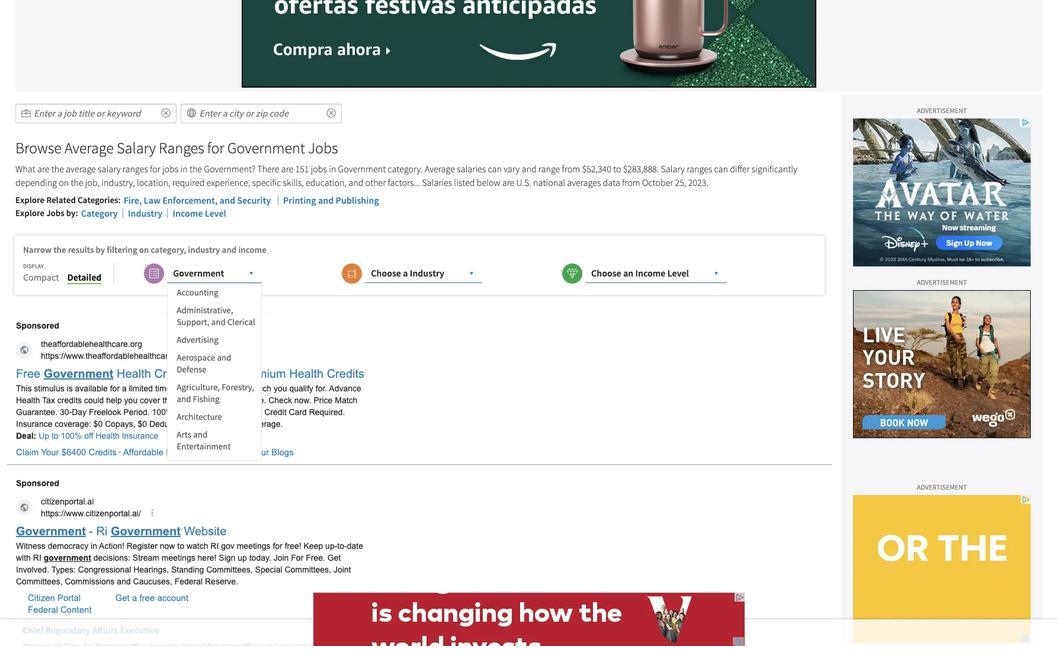 Task type: locate. For each thing, give the bounding box(es) containing it.
0 horizontal spatial jobs
[[46, 207, 64, 219]]

required
[[172, 176, 205, 188]]

salaries
[[422, 176, 452, 188]]

1 vertical spatial industry
[[410, 267, 444, 279]]

choose
[[371, 267, 401, 279], [591, 267, 621, 279]]

level
[[205, 207, 226, 219], [668, 267, 689, 279]]

1 horizontal spatial from
[[622, 176, 640, 188]]

there
[[257, 163, 279, 175]]

agriculture,
[[177, 382, 220, 393]]

fire, law enforcement, and security
[[124, 194, 271, 206]]

are up "skills," on the top left of page
[[281, 163, 294, 175]]

law
[[144, 194, 161, 206]]

can
[[488, 163, 502, 175], [714, 163, 728, 175]]

category,
[[151, 244, 186, 256]]

and left income
[[222, 244, 237, 256]]

salary up salary
[[117, 138, 156, 157]]

can left differ
[[714, 163, 728, 175]]

in up the "education,"
[[329, 163, 336, 175]]

2 can from the left
[[714, 163, 728, 175]]

0 vertical spatial advertisement
[[917, 106, 967, 115]]

2 horizontal spatial are
[[502, 176, 515, 188]]

2 explore from the top
[[15, 207, 45, 219]]

0 horizontal spatial industry
[[128, 207, 163, 219]]

printing and publishing
[[283, 194, 379, 206]]

0 horizontal spatial on
[[59, 176, 69, 188]]

industry,
[[102, 176, 135, 188]]

industry down 'law'
[[128, 207, 163, 219]]

are
[[37, 163, 50, 175], [281, 163, 294, 175], [502, 176, 515, 188]]

1 triangle down image from the left
[[247, 269, 256, 278]]

automotive link
[[168, 456, 262, 474]]

1 horizontal spatial can
[[714, 163, 728, 175]]

detailed
[[67, 272, 102, 283]]

income right an
[[636, 267, 666, 279]]

choose for choose a industry
[[371, 267, 401, 279]]

education,
[[306, 176, 347, 188]]

depending
[[15, 176, 57, 188]]

0 horizontal spatial are
[[37, 163, 50, 175]]

1 choose from the left
[[371, 267, 401, 279]]

0 horizontal spatial in
[[180, 163, 188, 175]]

choose a industry
[[371, 267, 444, 279]]

level left triangle down image
[[668, 267, 689, 279]]

choose left an
[[591, 267, 621, 279]]

jobs up 151
[[308, 138, 338, 157]]

triangle down image for choose a industry
[[467, 269, 476, 278]]

architecture link
[[168, 408, 262, 426]]

from down $283,888.
[[622, 176, 640, 188]]

ranges inside category.                 average salaries can vary and range from $52,340 to $283,888.                 salary ranges can differ significantly depending on the job, industry, location, required experience, specific skills, education, and other factors... salaries listed below are
[[687, 163, 712, 175]]

ranges up "industry,"
[[123, 163, 148, 175]]

the left average
[[51, 163, 64, 175]]

and down the "education,"
[[318, 194, 334, 206]]

accounting link
[[168, 284, 262, 302]]

2 triangle down image from the left
[[467, 269, 476, 278]]

explore for explore jobs by:
[[15, 207, 45, 219]]

1 vertical spatial from
[[622, 176, 640, 188]]

and inside the administrative, support, and clerical
[[211, 317, 226, 328]]

categories:
[[78, 194, 121, 205]]

averages
[[567, 176, 601, 188]]

salary
[[117, 138, 156, 157], [661, 163, 685, 175]]

are up 'depending'
[[37, 163, 50, 175]]

jobs down related
[[46, 207, 64, 219]]

national
[[533, 176, 565, 188]]

2 ranges from the left
[[687, 163, 712, 175]]

industry link
[[128, 207, 163, 219]]

location,
[[137, 176, 170, 188]]

0 vertical spatial level
[[205, 207, 226, 219]]

are inside category.                 average salaries can vary and range from $52,340 to $283,888.                 salary ranges can differ significantly depending on the job, industry, location, required experience, specific skills, education, and other factors... salaries listed below are
[[502, 176, 515, 188]]

in
[[180, 163, 188, 175], [329, 163, 336, 175]]

fire,
[[124, 194, 142, 206]]

1 can from the left
[[488, 163, 502, 175]]

0 horizontal spatial triangle down image
[[247, 269, 256, 278]]

level down fire, law enforcement, and security
[[205, 207, 226, 219]]

display compact
[[23, 263, 59, 283]]

triangle down image
[[247, 269, 256, 278], [467, 269, 476, 278]]

0 vertical spatial income
[[173, 207, 203, 219]]

explore
[[15, 194, 45, 205], [15, 207, 45, 219]]

1 horizontal spatial triangle down image
[[467, 269, 476, 278]]

arts and entertainment
[[177, 429, 231, 452]]

below
[[477, 176, 500, 188]]

1 vertical spatial average
[[425, 163, 455, 175]]

and down 'advertising' link
[[217, 352, 231, 363]]

average
[[65, 138, 114, 157], [425, 163, 455, 175]]

1 horizontal spatial salary
[[661, 163, 685, 175]]

advertisement region
[[242, 0, 817, 88], [853, 119, 1031, 267], [853, 290, 1031, 439], [853, 496, 1031, 644], [313, 593, 745, 647]]

industry
[[128, 207, 163, 219], [410, 267, 444, 279]]

jobs
[[308, 138, 338, 157], [46, 207, 64, 219]]

for up 'location,'
[[150, 163, 160, 175]]

compact button
[[23, 270, 59, 285]]

0 horizontal spatial jobs
[[162, 163, 179, 175]]

range
[[539, 163, 560, 175]]

0 horizontal spatial from
[[562, 163, 580, 175]]

category link
[[81, 207, 118, 219]]

choose an income level
[[591, 267, 689, 279]]

government
[[227, 138, 305, 157], [204, 163, 252, 175], [338, 163, 386, 175], [173, 267, 224, 279]]

and up entertainment
[[193, 429, 208, 440]]

0 horizontal spatial level
[[205, 207, 226, 219]]

2 in from the left
[[329, 163, 336, 175]]

0 horizontal spatial can
[[488, 163, 502, 175]]

1 horizontal spatial level
[[668, 267, 689, 279]]

income level
[[173, 207, 226, 219]]

and down agriculture,
[[177, 394, 191, 405]]

industry right a
[[410, 267, 444, 279]]

and down administrative,
[[211, 317, 226, 328]]

narrow the results by filtering on category, industry and income
[[23, 244, 267, 256]]

clerical
[[227, 317, 255, 328]]

average up salaries
[[425, 163, 455, 175]]

salary up "25,"
[[661, 163, 685, 175]]

1 horizontal spatial industry
[[410, 267, 444, 279]]

1 vertical spatial jobs
[[46, 207, 64, 219]]

3 advertisement from the top
[[917, 483, 967, 492]]

1 jobs from the left
[[162, 163, 179, 175]]

and up "publishing"
[[349, 176, 364, 188]]

category
[[81, 207, 118, 219]]

jobs
[[162, 163, 179, 175], [311, 163, 327, 175]]

narrow
[[23, 244, 52, 256]]

1 horizontal spatial for
[[207, 138, 224, 157]]

151
[[295, 163, 309, 175]]

printing
[[283, 194, 316, 206]]

1 horizontal spatial ranges
[[687, 163, 712, 175]]

2 advertisement from the top
[[917, 278, 967, 287]]

0 horizontal spatial ranges
[[123, 163, 148, 175]]

Enter a job title or keyword search field
[[15, 104, 177, 123]]

jobs up the "education,"
[[311, 163, 327, 175]]

0 vertical spatial from
[[562, 163, 580, 175]]

paymarket image
[[187, 109, 196, 118]]

enforcement,
[[163, 194, 218, 206]]

0 vertical spatial on
[[59, 176, 69, 188]]

advertising link
[[168, 331, 262, 349]]

advertisement
[[917, 106, 967, 115], [917, 278, 967, 287], [917, 483, 967, 492]]

administrative, support, and clerical
[[177, 305, 255, 328]]

income
[[173, 207, 203, 219], [636, 267, 666, 279]]

None search field
[[181, 104, 342, 123]]

can up below on the left top of the page
[[488, 163, 502, 175]]

security
[[237, 194, 271, 206]]

2 jobs from the left
[[311, 163, 327, 175]]

automotive
[[177, 459, 220, 470]]

1 vertical spatial explore
[[15, 207, 45, 219]]

1 vertical spatial income
[[636, 267, 666, 279]]

government up experience,
[[204, 163, 252, 175]]

entertainment
[[177, 441, 231, 452]]

the inside category.                 average salaries can vary and range from $52,340 to $283,888.                 salary ranges can differ significantly depending on the job, industry, location, required experience, specific skills, education, and other factors... salaries listed below are
[[71, 176, 83, 188]]

by:
[[66, 207, 78, 219]]

display
[[23, 263, 44, 270]]

2023.
[[688, 176, 709, 188]]

0 vertical spatial for
[[207, 138, 224, 157]]

0 horizontal spatial average
[[65, 138, 114, 157]]

0 horizontal spatial for
[[150, 163, 160, 175]]

1 horizontal spatial jobs
[[308, 138, 338, 157]]

average inside category.                 average salaries can vary and range from $52,340 to $283,888.                 salary ranges can differ significantly depending on the job, industry, location, required experience, specific skills, education, and other factors... salaries listed below are
[[425, 163, 455, 175]]

from up averages
[[562, 163, 580, 175]]

accounting
[[177, 287, 218, 298]]

0 horizontal spatial salary
[[117, 138, 156, 157]]

agriculture, forestry, and fishing link
[[168, 379, 262, 408]]

for up what are the average salary ranges for jobs in the government ?                 there are 151 jobs in government
[[207, 138, 224, 157]]

1 vertical spatial advertisement
[[917, 278, 967, 287]]

publishing
[[336, 194, 379, 206]]

choose left a
[[371, 267, 401, 279]]

average up average
[[65, 138, 114, 157]]

on right 'filtering'
[[139, 244, 149, 256]]

affairs
[[92, 625, 118, 637]]

vary
[[504, 163, 520, 175]]

ranges up 2023. in the right top of the page
[[687, 163, 712, 175]]

0 horizontal spatial income
[[173, 207, 203, 219]]

1 vertical spatial for
[[150, 163, 160, 175]]

income down enforcement,
[[173, 207, 203, 219]]

1 explore from the top
[[15, 194, 45, 205]]

on
[[59, 176, 69, 188], [139, 244, 149, 256]]

1 advertisement from the top
[[917, 106, 967, 115]]

are down vary
[[502, 176, 515, 188]]

None search field
[[15, 104, 177, 123]]

1 horizontal spatial jobs
[[311, 163, 327, 175]]

1 vertical spatial salary
[[661, 163, 685, 175]]

0 horizontal spatial choose
[[371, 267, 401, 279]]

and inside aerospace and defense
[[217, 352, 231, 363]]

1 horizontal spatial average
[[425, 163, 455, 175]]

triangle down image
[[712, 269, 721, 278]]

the down average
[[71, 176, 83, 188]]

1 horizontal spatial are
[[281, 163, 294, 175]]

administrative, support, and clerical link
[[168, 302, 262, 331]]

1 horizontal spatial in
[[329, 163, 336, 175]]

in up required
[[180, 163, 188, 175]]

2 choose from the left
[[591, 267, 621, 279]]

0 vertical spatial average
[[65, 138, 114, 157]]

aerospace and defense
[[177, 352, 231, 375]]

job image
[[21, 109, 31, 118]]

1 horizontal spatial on
[[139, 244, 149, 256]]

aerospace and defense link
[[168, 349, 262, 379]]

2 vertical spatial advertisement
[[917, 483, 967, 492]]

on up related
[[59, 176, 69, 188]]

and up u.s.
[[522, 163, 537, 175]]

ranges
[[123, 163, 148, 175], [687, 163, 712, 175]]

jobs up 'location,'
[[162, 163, 179, 175]]

from
[[562, 163, 580, 175], [622, 176, 640, 188]]

1 horizontal spatial choose
[[591, 267, 621, 279]]

what are the average salary ranges for jobs in the government ?                 there are 151 jobs in government
[[15, 163, 386, 175]]

0 vertical spatial explore
[[15, 194, 45, 205]]



Task type: describe. For each thing, give the bounding box(es) containing it.
data
[[603, 176, 620, 188]]

category.
[[388, 163, 423, 175]]

advertising
[[177, 334, 219, 346]]

0 vertical spatial salary
[[117, 138, 156, 157]]

average for category.
[[425, 163, 455, 175]]

income level link
[[173, 207, 226, 219]]

printing and publishing link
[[283, 194, 379, 206]]

government up other
[[338, 163, 386, 175]]

salaries
[[457, 163, 486, 175]]

results
[[68, 244, 94, 256]]

significantly
[[752, 163, 798, 175]]

october
[[642, 176, 673, 188]]

arts and entertainment link
[[168, 426, 262, 456]]

government up accounting
[[173, 267, 224, 279]]

1 horizontal spatial income
[[636, 267, 666, 279]]

differ
[[730, 163, 750, 175]]

architecture
[[177, 411, 222, 423]]

forestry,
[[222, 382, 254, 393]]

by
[[96, 244, 105, 256]]

on inside category.                 average salaries can vary and range from $52,340 to $283,888.                 salary ranges can differ significantly depending on the job, industry, location, required experience, specific skills, education, and other factors... salaries listed below are
[[59, 176, 69, 188]]

aerospace
[[177, 352, 215, 363]]

triangle down image for government
[[247, 269, 256, 278]]

the up required
[[190, 163, 202, 175]]

0 vertical spatial industry
[[128, 207, 163, 219]]

fire, law enforcement, and security link
[[124, 194, 271, 206]]

industry
[[188, 244, 220, 256]]

defense
[[177, 364, 207, 375]]

fishing
[[193, 394, 220, 405]]

filtering
[[107, 244, 137, 256]]

remove image
[[327, 109, 336, 118]]

browse
[[15, 138, 62, 157]]

regulatory
[[45, 625, 90, 637]]

average
[[66, 163, 96, 175]]

income
[[238, 244, 267, 256]]

salary
[[98, 163, 121, 175]]

1 vertical spatial on
[[139, 244, 149, 256]]

the left results
[[53, 244, 66, 256]]

and inside 'agriculture, forestry, and fishing'
[[177, 394, 191, 405]]

u.s. national averages data from october 25, 2023.
[[516, 176, 709, 188]]

executive
[[120, 625, 159, 637]]

chief
[[23, 625, 44, 637]]

$52,340
[[582, 163, 612, 175]]

arts
[[177, 429, 191, 440]]

$283,888.
[[623, 163, 659, 175]]

average for browse
[[65, 138, 114, 157]]

government up there
[[227, 138, 305, 157]]

experience,
[[207, 176, 250, 188]]

Enter a city or zip code search field
[[181, 104, 342, 123]]

job,
[[85, 176, 100, 188]]

explore jobs by:
[[15, 207, 78, 219]]

factors...
[[388, 176, 420, 188]]

what
[[15, 163, 35, 175]]

support,
[[177, 317, 209, 328]]

remove image
[[161, 109, 171, 118]]

browse average salary ranges for government jobs
[[15, 138, 338, 157]]

other
[[365, 176, 386, 188]]

choose for choose an income level
[[591, 267, 621, 279]]

specific
[[252, 176, 281, 188]]

to
[[613, 163, 621, 175]]

skills,
[[283, 176, 304, 188]]

administrative,
[[177, 305, 233, 316]]

and inside arts and entertainment
[[193, 429, 208, 440]]

related
[[46, 194, 76, 205]]

an
[[623, 267, 634, 279]]

?
[[252, 163, 255, 175]]

and down experience,
[[220, 194, 235, 206]]

ranges
[[159, 138, 204, 157]]

explore for explore related categories:
[[15, 194, 45, 205]]

compact
[[23, 272, 59, 283]]

25,
[[675, 176, 687, 188]]

1 vertical spatial level
[[668, 267, 689, 279]]

a
[[403, 267, 408, 279]]

listed
[[454, 176, 475, 188]]

1 in from the left
[[180, 163, 188, 175]]

explore related categories:
[[15, 194, 121, 205]]

u.s.
[[516, 176, 531, 188]]

salary inside category.                 average salaries can vary and range from $52,340 to $283,888.                 salary ranges can differ significantly depending on the job, industry, location, required experience, specific skills, education, and other factors... salaries listed below are
[[661, 163, 685, 175]]

from inside category.                 average salaries can vary and range from $52,340 to $283,888.                 salary ranges can differ significantly depending on the job, industry, location, required experience, specific skills, education, and other factors... salaries listed below are
[[562, 163, 580, 175]]

1 ranges from the left
[[123, 163, 148, 175]]

agriculture, forestry, and fishing
[[177, 382, 254, 405]]

chief regulatory affairs executive
[[23, 625, 159, 637]]

detailed button
[[67, 270, 102, 285]]

0 vertical spatial jobs
[[308, 138, 338, 157]]



Task type: vqa. For each thing, say whether or not it's contained in the screenshot.
Aviation And Airlines "link"
no



